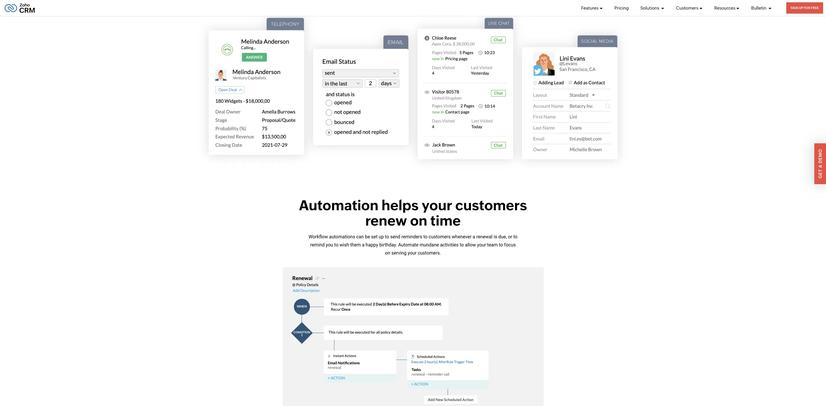 Task type: describe. For each thing, give the bounding box(es) containing it.
renewal
[[477, 234, 493, 240]]

set
[[371, 234, 378, 240]]

features
[[581, 5, 599, 10]]

customers inside automation helps your customers renew on time
[[456, 198, 527, 214]]

to wish
[[334, 243, 349, 248]]

bulletin link
[[752, 0, 772, 16]]

1 vertical spatial your
[[477, 243, 486, 248]]

get a demo
[[818, 149, 823, 179]]

time
[[431, 213, 461, 229]]

happy
[[366, 243, 378, 248]]

customers
[[676, 5, 699, 10]]

helps
[[382, 198, 419, 214]]

focus
[[504, 243, 516, 248]]

get a demo link
[[815, 143, 826, 185]]

features link
[[581, 0, 603, 16]]

sign up for free link
[[787, 2, 824, 14]]

up
[[379, 234, 384, 240]]

remind
[[310, 243, 325, 248]]

2 vertical spatial your
[[408, 251, 417, 256]]

up
[[799, 6, 804, 10]]

bulletin
[[752, 5, 768, 10]]

on inside workflow automations can be set up to send reminders to customers whenever a renewal is due, or to remind you to wish them a happy birthday. automate mundane activities to allow your team to focus on serving your customers.
[[385, 251, 391, 256]]

or
[[508, 234, 512, 240]]

whenever
[[452, 234, 472, 240]]

you
[[326, 243, 333, 248]]

1 vertical spatial a
[[362, 243, 365, 248]]

activities
[[440, 243, 459, 248]]

to right the up
[[385, 234, 389, 240]]

get
[[818, 169, 823, 179]]

on inside automation helps your customers renew on time
[[410, 213, 428, 229]]

workflow automations can be set up to send reminders to customers whenever a renewal is due, or to remind you to wish them a happy birthday. automate mundane activities to allow your team to focus on serving your customers.
[[309, 234, 518, 256]]

a
[[818, 165, 823, 168]]

customers.
[[418, 251, 441, 256]]



Task type: vqa. For each thing, say whether or not it's contained in the screenshot.
DETAILS link corresponding to Zoholics Dubai
no



Task type: locate. For each thing, give the bounding box(es) containing it.
1 horizontal spatial your
[[422, 198, 452, 214]]

pricing link
[[615, 0, 629, 16]]

a
[[473, 234, 475, 240], [362, 243, 365, 248]]

0 horizontal spatial a
[[362, 243, 365, 248]]

0 vertical spatial customers
[[456, 198, 527, 214]]

team
[[487, 243, 498, 248]]

a up allow
[[473, 234, 475, 240]]

automate
[[398, 243, 419, 248]]

customers inside workflow automations can be set up to send reminders to customers whenever a renewal is due, or to remind you to wish them a happy birthday. automate mundane activities to allow your team to focus on serving your customers.
[[429, 234, 451, 240]]

automation helps your customers renew on time
[[299, 198, 527, 229]]

a right them
[[362, 243, 365, 248]]

on down birthday.
[[385, 251, 391, 256]]

to right or at right bottom
[[514, 234, 518, 240]]

0 horizontal spatial on
[[385, 251, 391, 256]]

can
[[356, 234, 364, 240]]

on up reminders
[[410, 213, 428, 229]]

0 horizontal spatial customers
[[429, 234, 451, 240]]

0 horizontal spatial your
[[408, 251, 417, 256]]

omnichannel communication in crm for insurance agents image
[[209, 18, 304, 155], [418, 18, 513, 160], [313, 36, 409, 146], [522, 36, 618, 160]]

them
[[350, 243, 361, 248]]

solutions
[[641, 5, 661, 10]]

resources
[[715, 5, 736, 10]]

customers
[[456, 198, 527, 214], [429, 234, 451, 240]]

workflow
[[309, 234, 328, 240]]

to down whenever
[[460, 243, 464, 248]]

send
[[390, 234, 400, 240]]

your
[[422, 198, 452, 214], [477, 243, 486, 248], [408, 251, 417, 256]]

0 vertical spatial your
[[422, 198, 452, 214]]

pricing
[[615, 5, 629, 10]]

to down due,
[[499, 243, 503, 248]]

1 vertical spatial on
[[385, 251, 391, 256]]

free
[[811, 6, 819, 10]]

0 vertical spatial a
[[473, 234, 475, 240]]

automations
[[329, 234, 355, 240]]

1 horizontal spatial a
[[473, 234, 475, 240]]

reminders
[[402, 234, 422, 240]]

to up mundane
[[424, 234, 428, 240]]

sign
[[791, 6, 799, 10]]

demo
[[818, 149, 823, 164]]

your inside automation helps your customers renew on time
[[422, 198, 452, 214]]

1 vertical spatial customers
[[429, 234, 451, 240]]

resources link
[[715, 0, 740, 16]]

zoho crm logo image
[[4, 2, 35, 14]]

to
[[385, 234, 389, 240], [424, 234, 428, 240], [514, 234, 518, 240], [460, 243, 464, 248], [499, 243, 503, 248]]

1 horizontal spatial customers
[[456, 198, 527, 214]]

serving
[[392, 251, 407, 256]]

mundane
[[420, 243, 439, 248]]

on
[[410, 213, 428, 229], [385, 251, 391, 256]]

for
[[804, 6, 811, 10]]

birthday.
[[379, 243, 397, 248]]

best crm for insurance agents for automating reminders and tasks image
[[283, 268, 544, 407]]

is
[[494, 234, 497, 240]]

automation
[[299, 198, 379, 214]]

allow
[[465, 243, 476, 248]]

be
[[365, 234, 370, 240]]

sign up for free
[[791, 6, 819, 10]]

1 horizontal spatial on
[[410, 213, 428, 229]]

2 horizontal spatial your
[[477, 243, 486, 248]]

renew
[[365, 213, 407, 229]]

0 vertical spatial on
[[410, 213, 428, 229]]

solutions link
[[641, 0, 665, 16]]

due,
[[499, 234, 507, 240]]



